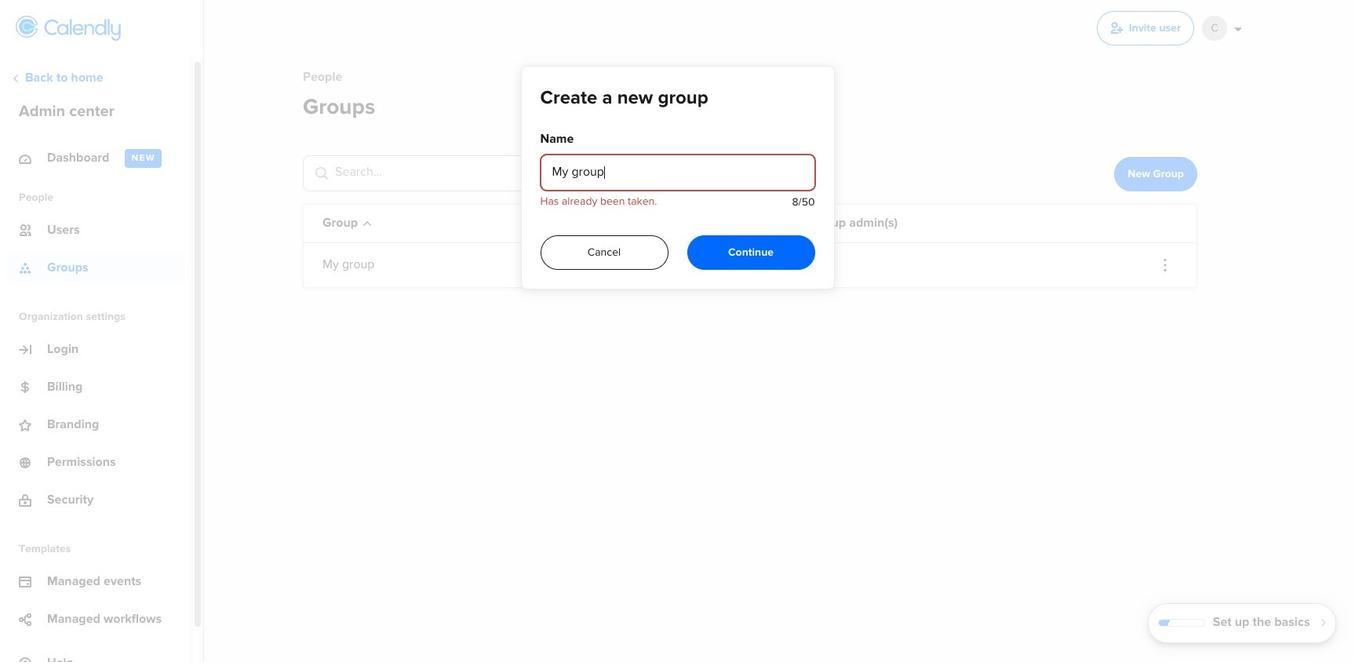Task type: vqa. For each thing, say whether or not it's contained in the screenshot.
Name your group text box on the top
yes



Task type: describe. For each thing, give the bounding box(es) containing it.
main navigation element
[[0, 0, 204, 663]]

calendly image
[[44, 19, 121, 41]]



Task type: locate. For each thing, give the bounding box(es) containing it.
Search... field
[[303, 155, 684, 191]]

Name your group text field
[[541, 155, 815, 191]]

None search field
[[303, 155, 684, 198]]



